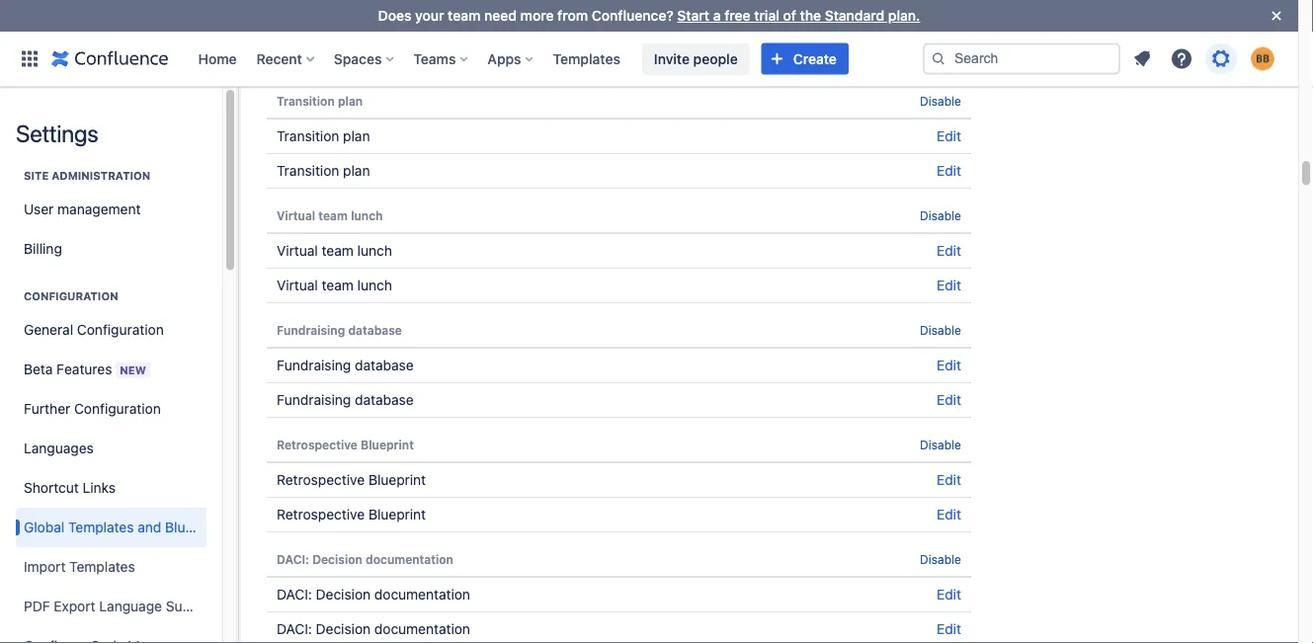 Task type: describe. For each thing, give the bounding box(es) containing it.
import templates link
[[16, 547, 207, 587]]

2 vertical spatial decision
[[316, 621, 371, 637]]

people
[[693, 50, 738, 67]]

notification icon image
[[1130, 47, 1154, 71]]

disable for fundraising database
[[920, 323, 961, 337]]

documentation for 1st the edit link from the bottom of the page
[[374, 621, 470, 637]]

templates link
[[547, 43, 626, 75]]

1 edit link from the top
[[937, 13, 961, 30]]

global templates and blueprints link
[[16, 508, 230, 547]]

pdf export language support
[[24, 598, 217, 615]]

start a free trial of the standard plan. link
[[677, 7, 920, 24]]

settings
[[16, 120, 98, 147]]

templates for import templates
[[69, 559, 135, 575]]

transition for ninth the edit link from the bottom of the page
[[277, 163, 339, 179]]

general
[[24, 322, 73, 338]]

8 edit from the top
[[937, 392, 961, 408]]

7 edit from the top
[[937, 357, 961, 374]]

database for sixth the edit link from the bottom
[[355, 357, 414, 374]]

banner containing home
[[0, 31, 1298, 87]]

language
[[99, 598, 162, 615]]

close image
[[1265, 4, 1288, 28]]

daci: for disable "link" associated with daci: decision documentation
[[277, 552, 309, 566]]

configuration for general
[[77, 322, 164, 338]]

invoice for 11th the edit link from the bottom
[[277, 48, 322, 64]]

and
[[138, 519, 161, 536]]

4 edit link from the top
[[937, 163, 961, 179]]

help icon image
[[1170, 47, 1194, 71]]

11 edit link from the top
[[937, 586, 961, 603]]

invoice for 12th the edit link from the bottom
[[277, 13, 322, 30]]

shortcut links link
[[16, 468, 207, 508]]

documentation for disable "link" associated with daci: decision documentation
[[366, 552, 453, 566]]

4 edit from the top
[[937, 163, 961, 179]]

9 edit from the top
[[937, 472, 961, 488]]

virtual for 8th the edit link from the bottom of the page
[[277, 243, 318, 259]]

2 edit link from the top
[[937, 48, 961, 64]]

links
[[83, 480, 116, 496]]

apps button
[[482, 43, 541, 75]]

fundraising for 8th the edit link from the top of the page
[[277, 392, 351, 408]]

3 edit link from the top
[[937, 128, 961, 144]]

lunch for 8th the edit link from the bottom of the page
[[357, 243, 392, 259]]

templates inside 'global' element
[[553, 50, 620, 67]]

the
[[800, 7, 821, 24]]

disable for virtual team lunch
[[920, 208, 961, 222]]

plan for tenth the edit link from the bottom
[[343, 128, 370, 144]]

configuration group
[[16, 269, 230, 643]]

disable link for retrospective blueprint
[[920, 438, 961, 452]]

retrospective blueprint for disable "link" corresponding to retrospective blueprint
[[277, 438, 414, 452]]

a
[[713, 7, 721, 24]]

blueprint for 4th the edit link from the bottom of the page
[[369, 472, 426, 488]]

team for 6th the edit link
[[322, 277, 354, 293]]

recent button
[[251, 43, 322, 75]]

disable link for virtual team lunch
[[920, 208, 961, 222]]

retrospective for 4th the edit link from the bottom of the page
[[277, 472, 365, 488]]

1 daci: decision documentation from the top
[[277, 552, 453, 566]]

blueprints
[[165, 519, 230, 536]]

search image
[[931, 51, 947, 67]]

features
[[57, 361, 112, 377]]

billing link
[[16, 229, 207, 269]]

does
[[378, 7, 411, 24]]

user
[[24, 201, 54, 217]]

configuration for further
[[74, 401, 161, 417]]

2 edit from the top
[[937, 48, 961, 64]]

7 edit link from the top
[[937, 357, 961, 374]]

1 fundraising database from the top
[[277, 323, 402, 337]]

pdf export language support link
[[16, 587, 217, 626]]

create
[[793, 50, 837, 67]]

templates for global templates and blueprints
[[68, 519, 134, 536]]

trial
[[754, 7, 779, 24]]

collapse sidebar image
[[215, 97, 259, 136]]

retrospective for disable "link" corresponding to retrospective blueprint
[[277, 438, 358, 452]]

team for virtual team lunch's disable "link"
[[319, 208, 348, 222]]

invite
[[654, 50, 690, 67]]

teams
[[413, 50, 456, 67]]

disable for transition plan
[[920, 94, 961, 108]]

0 vertical spatial database
[[348, 323, 402, 337]]

retrospective for tenth the edit link
[[277, 506, 365, 523]]

transition plan for tenth the edit link from the bottom
[[277, 128, 370, 144]]

of
[[783, 7, 796, 24]]

general configuration
[[24, 322, 164, 338]]

daci: for 1st the edit link from the bottom of the page
[[277, 621, 312, 637]]

1 transition from the top
[[277, 94, 335, 108]]

plan for ninth the edit link from the bottom of the page
[[343, 163, 370, 179]]

invite people
[[654, 50, 738, 67]]

languages
[[24, 440, 94, 457]]

recent
[[256, 50, 302, 67]]

global templates and blueprints
[[24, 519, 230, 536]]

team for 8th the edit link from the bottom of the page
[[322, 243, 354, 259]]

virtual team lunch for 8th the edit link from the bottom of the page
[[277, 243, 392, 259]]

your
[[415, 7, 444, 24]]

shortcut links
[[24, 480, 116, 496]]

fundraising for fundraising database disable "link"
[[277, 323, 345, 337]]

11 edit from the top
[[937, 586, 961, 603]]

create button
[[762, 43, 849, 75]]

10 edit link from the top
[[937, 506, 961, 523]]

disable link for daci: decision documentation
[[920, 552, 961, 566]]

more
[[520, 7, 554, 24]]

shortcut
[[24, 480, 79, 496]]

general configuration link
[[16, 310, 207, 350]]

retrospective blueprint for 4th the edit link from the bottom of the page
[[277, 472, 426, 488]]

1 edit from the top
[[937, 13, 961, 30]]

database for 8th the edit link from the top of the page
[[355, 392, 414, 408]]

virtual team lunch for virtual team lunch's disable "link"
[[277, 208, 383, 222]]

12 edit from the top
[[937, 621, 961, 637]]

user management
[[24, 201, 141, 217]]

3 fundraising database from the top
[[277, 392, 414, 408]]



Task type: locate. For each thing, give the bounding box(es) containing it.
Search field
[[923, 43, 1121, 75]]

administration
[[52, 169, 150, 182]]

disable link
[[920, 94, 961, 108], [920, 208, 961, 222], [920, 323, 961, 337], [920, 438, 961, 452], [920, 552, 961, 566]]

confluence?
[[592, 7, 674, 24]]

1 vertical spatial invoice
[[277, 48, 322, 64]]

2 vertical spatial lunch
[[357, 277, 392, 293]]

5 disable link from the top
[[920, 552, 961, 566]]

site administration
[[24, 169, 150, 182]]

templates up pdf export language support link
[[69, 559, 135, 575]]

0 vertical spatial invoice
[[277, 13, 322, 30]]

3 disable from the top
[[920, 323, 961, 337]]

start
[[677, 7, 710, 24]]

teams button
[[407, 43, 476, 75]]

daci: decision documentation for 1st the edit link from the bottom of the page
[[277, 621, 470, 637]]

3 daci: decision documentation from the top
[[277, 621, 470, 637]]

1 vertical spatial daci: decision documentation
[[277, 586, 470, 603]]

apps
[[488, 50, 521, 67]]

database
[[348, 323, 402, 337], [355, 357, 414, 374], [355, 392, 414, 408]]

lunch for virtual team lunch's disable "link"
[[351, 208, 383, 222]]

from
[[557, 7, 588, 24]]

management
[[57, 201, 141, 217]]

fundraising for sixth the edit link from the bottom
[[277, 357, 351, 374]]

1 vertical spatial retrospective
[[277, 472, 365, 488]]

beta features new
[[24, 361, 146, 377]]

0 vertical spatial transition plan
[[277, 94, 363, 108]]

1 vertical spatial transition
[[277, 128, 339, 144]]

3 fundraising from the top
[[277, 392, 351, 408]]

0 vertical spatial virtual team lunch
[[277, 208, 383, 222]]

banner
[[0, 31, 1298, 87]]

0 vertical spatial daci:
[[277, 552, 309, 566]]

2 retrospective from the top
[[277, 472, 365, 488]]

daci:
[[277, 552, 309, 566], [277, 586, 312, 603], [277, 621, 312, 637]]

1 virtual team lunch from the top
[[277, 208, 383, 222]]

1 vertical spatial plan
[[343, 128, 370, 144]]

import
[[24, 559, 66, 575]]

team
[[448, 7, 481, 24], [319, 208, 348, 222], [322, 243, 354, 259], [322, 277, 354, 293]]

lunch
[[351, 208, 383, 222], [357, 243, 392, 259], [357, 277, 392, 293]]

retrospective blueprint for tenth the edit link
[[277, 506, 426, 523]]

1 fundraising from the top
[[277, 323, 345, 337]]

1 disable link from the top
[[920, 94, 961, 108]]

confluence image
[[51, 47, 168, 71], [51, 47, 168, 71]]

further configuration link
[[16, 389, 207, 429]]

standard
[[825, 7, 885, 24]]

edit
[[937, 13, 961, 30], [937, 48, 961, 64], [937, 128, 961, 144], [937, 163, 961, 179], [937, 243, 961, 259], [937, 277, 961, 293], [937, 357, 961, 374], [937, 392, 961, 408], [937, 472, 961, 488], [937, 506, 961, 523], [937, 586, 961, 603], [937, 621, 961, 637]]

documentation for 2nd the edit link from the bottom
[[374, 586, 470, 603]]

edit link
[[937, 13, 961, 30], [937, 48, 961, 64], [937, 128, 961, 144], [937, 163, 961, 179], [937, 243, 961, 259], [937, 277, 961, 293], [937, 357, 961, 374], [937, 392, 961, 408], [937, 472, 961, 488], [937, 506, 961, 523], [937, 586, 961, 603], [937, 621, 961, 637]]

0 vertical spatial blueprint
[[361, 438, 414, 452]]

2 daci: from the top
[[277, 586, 312, 603]]

3 virtual team lunch from the top
[[277, 277, 392, 293]]

2 vertical spatial templates
[[69, 559, 135, 575]]

import templates
[[24, 559, 135, 575]]

user management link
[[16, 190, 207, 229]]

new
[[120, 364, 146, 376]]

site
[[24, 169, 49, 182]]

daci: decision documentation
[[277, 552, 453, 566], [277, 586, 470, 603], [277, 621, 470, 637]]

2 vertical spatial retrospective
[[277, 506, 365, 523]]

3 transition from the top
[[277, 163, 339, 179]]

4 disable link from the top
[[920, 438, 961, 452]]

home
[[198, 50, 237, 67]]

transition plan for transition plan's disable "link"
[[277, 94, 363, 108]]

configuration up general
[[24, 290, 118, 303]]

2 vertical spatial transition plan
[[277, 163, 370, 179]]

documentation
[[366, 552, 453, 566], [374, 586, 470, 603], [374, 621, 470, 637]]

disable for retrospective blueprint
[[920, 438, 961, 452]]

0 vertical spatial plan
[[338, 94, 363, 108]]

2 vertical spatial database
[[355, 392, 414, 408]]

1 vertical spatial daci:
[[277, 586, 312, 603]]

0 vertical spatial fundraising
[[277, 323, 345, 337]]

settings icon image
[[1209, 47, 1233, 71]]

1 vertical spatial lunch
[[357, 243, 392, 259]]

daci: for 2nd the edit link from the bottom
[[277, 586, 312, 603]]

3 retrospective blueprint from the top
[[277, 506, 426, 523]]

12 edit link from the top
[[937, 621, 961, 637]]

configuration
[[24, 290, 118, 303], [77, 322, 164, 338], [74, 401, 161, 417]]

1 vertical spatial blueprint
[[369, 472, 426, 488]]

2 daci: decision documentation from the top
[[277, 586, 470, 603]]

1 vertical spatial configuration
[[77, 322, 164, 338]]

3 daci: from the top
[[277, 621, 312, 637]]

2 disable link from the top
[[920, 208, 961, 222]]

virtual for 6th the edit link
[[277, 277, 318, 293]]

need
[[484, 7, 517, 24]]

transition plan
[[277, 94, 363, 108], [277, 128, 370, 144], [277, 163, 370, 179]]

1 transition plan from the top
[[277, 94, 363, 108]]

3 edit from the top
[[937, 128, 961, 144]]

1 vertical spatial templates
[[68, 519, 134, 536]]

blueprint
[[361, 438, 414, 452], [369, 472, 426, 488], [369, 506, 426, 523]]

1 vertical spatial decision
[[316, 586, 371, 603]]

2 vertical spatial retrospective blueprint
[[277, 506, 426, 523]]

5 disable from the top
[[920, 552, 961, 566]]

appswitcher icon image
[[18, 47, 42, 71]]

2 vertical spatial fundraising database
[[277, 392, 414, 408]]

1 retrospective blueprint from the top
[[277, 438, 414, 452]]

retrospective blueprint
[[277, 438, 414, 452], [277, 472, 426, 488], [277, 506, 426, 523]]

your profile and preferences image
[[1251, 47, 1275, 71]]

free
[[724, 7, 751, 24]]

retrospective
[[277, 438, 358, 452], [277, 472, 365, 488], [277, 506, 365, 523]]

configuration up languages 'link' at bottom
[[74, 401, 161, 417]]

0 vertical spatial transition
[[277, 94, 335, 108]]

2 vertical spatial daci:
[[277, 621, 312, 637]]

2 vertical spatial blueprint
[[369, 506, 426, 523]]

plan
[[338, 94, 363, 108], [343, 128, 370, 144], [343, 163, 370, 179]]

8 edit link from the top
[[937, 392, 961, 408]]

spaces button
[[328, 43, 402, 75]]

1 daci: from the top
[[277, 552, 309, 566]]

decision
[[312, 552, 362, 566], [316, 586, 371, 603], [316, 621, 371, 637]]

3 virtual from the top
[[277, 277, 318, 293]]

further configuration
[[24, 401, 161, 417]]

1 virtual from the top
[[277, 208, 315, 222]]

3 retrospective from the top
[[277, 506, 365, 523]]

export
[[54, 598, 95, 615]]

0 vertical spatial daci: decision documentation
[[277, 552, 453, 566]]

pdf
[[24, 598, 50, 615]]

languages link
[[16, 429, 207, 468]]

2 fundraising database from the top
[[277, 357, 414, 374]]

0 vertical spatial templates
[[553, 50, 620, 67]]

plan for transition plan's disable "link"
[[338, 94, 363, 108]]

support
[[166, 598, 217, 615]]

1 vertical spatial documentation
[[374, 586, 470, 603]]

4 disable from the top
[[920, 438, 961, 452]]

transition plan for ninth the edit link from the bottom of the page
[[277, 163, 370, 179]]

transition for tenth the edit link from the bottom
[[277, 128, 339, 144]]

1 vertical spatial retrospective blueprint
[[277, 472, 426, 488]]

site administration group
[[16, 148, 207, 275]]

2 virtual from the top
[[277, 243, 318, 259]]

invoice
[[277, 13, 322, 30], [277, 48, 322, 64]]

5 edit from the top
[[937, 243, 961, 259]]

templates down links
[[68, 519, 134, 536]]

2 vertical spatial virtual
[[277, 277, 318, 293]]

1 retrospective from the top
[[277, 438, 358, 452]]

2 transition plan from the top
[[277, 128, 370, 144]]

9 edit link from the top
[[937, 472, 961, 488]]

1 vertical spatial virtual team lunch
[[277, 243, 392, 259]]

1 vertical spatial virtual
[[277, 243, 318, 259]]

10 edit from the top
[[937, 506, 961, 523]]

2 virtual team lunch from the top
[[277, 243, 392, 259]]

2 vertical spatial daci: decision documentation
[[277, 621, 470, 637]]

invite people button
[[642, 43, 750, 75]]

daci: decision documentation for 2nd the edit link from the bottom
[[277, 586, 470, 603]]

virtual
[[277, 208, 315, 222], [277, 243, 318, 259], [277, 277, 318, 293]]

fundraising database
[[277, 323, 402, 337], [277, 357, 414, 374], [277, 392, 414, 408]]

2 vertical spatial documentation
[[374, 621, 470, 637]]

billing
[[24, 241, 62, 257]]

1 vertical spatial database
[[355, 357, 414, 374]]

1 vertical spatial fundraising
[[277, 357, 351, 374]]

global
[[24, 519, 64, 536]]

virtual team lunch
[[277, 208, 383, 222], [277, 243, 392, 259], [277, 277, 392, 293]]

lunch for 6th the edit link
[[357, 277, 392, 293]]

0 vertical spatial documentation
[[366, 552, 453, 566]]

0 vertical spatial lunch
[[351, 208, 383, 222]]

does your team need more from confluence? start a free trial of the standard plan.
[[378, 7, 920, 24]]

home link
[[192, 43, 243, 75]]

2 vertical spatial configuration
[[74, 401, 161, 417]]

0 vertical spatial virtual
[[277, 208, 315, 222]]

plan.
[[888, 7, 920, 24]]

virtual team lunch for 6th the edit link
[[277, 277, 392, 293]]

2 vertical spatial plan
[[343, 163, 370, 179]]

1 invoice from the top
[[277, 13, 322, 30]]

invoice up recent popup button on the top of the page
[[277, 13, 322, 30]]

blueprint for tenth the edit link
[[369, 506, 426, 523]]

2 vertical spatial fundraising
[[277, 392, 351, 408]]

1 vertical spatial fundraising database
[[277, 357, 414, 374]]

0 vertical spatial fundraising database
[[277, 323, 402, 337]]

2 retrospective blueprint from the top
[[277, 472, 426, 488]]

templates down from
[[553, 50, 620, 67]]

2 fundraising from the top
[[277, 357, 351, 374]]

global element
[[12, 31, 923, 86]]

6 edit from the top
[[937, 277, 961, 293]]

2 vertical spatial transition
[[277, 163, 339, 179]]

0 vertical spatial retrospective
[[277, 438, 358, 452]]

0 vertical spatial configuration
[[24, 290, 118, 303]]

2 disable from the top
[[920, 208, 961, 222]]

disable link for transition plan
[[920, 94, 961, 108]]

disable link for fundraising database
[[920, 323, 961, 337]]

configuration up 'new'
[[77, 322, 164, 338]]

2 invoice from the top
[[277, 48, 322, 64]]

5 edit link from the top
[[937, 243, 961, 259]]

disable for daci: decision documentation
[[920, 552, 961, 566]]

transition
[[277, 94, 335, 108], [277, 128, 339, 144], [277, 163, 339, 179]]

invoice left "spaces"
[[277, 48, 322, 64]]

6 edit link from the top
[[937, 277, 961, 293]]

2 transition from the top
[[277, 128, 339, 144]]

further
[[24, 401, 70, 417]]

1 disable from the top
[[920, 94, 961, 108]]

fundraising
[[277, 323, 345, 337], [277, 357, 351, 374], [277, 392, 351, 408]]

3 transition plan from the top
[[277, 163, 370, 179]]

spaces
[[334, 50, 382, 67]]

0 vertical spatial retrospective blueprint
[[277, 438, 414, 452]]

2 vertical spatial virtual team lunch
[[277, 277, 392, 293]]

templates
[[553, 50, 620, 67], [68, 519, 134, 536], [69, 559, 135, 575]]

disable
[[920, 94, 961, 108], [920, 208, 961, 222], [920, 323, 961, 337], [920, 438, 961, 452], [920, 552, 961, 566]]

1 vertical spatial transition plan
[[277, 128, 370, 144]]

0 vertical spatial decision
[[312, 552, 362, 566]]

3 disable link from the top
[[920, 323, 961, 337]]

beta
[[24, 361, 53, 377]]



Task type: vqa. For each thing, say whether or not it's contained in the screenshot.
Projects within the POPUP BUTTON
no



